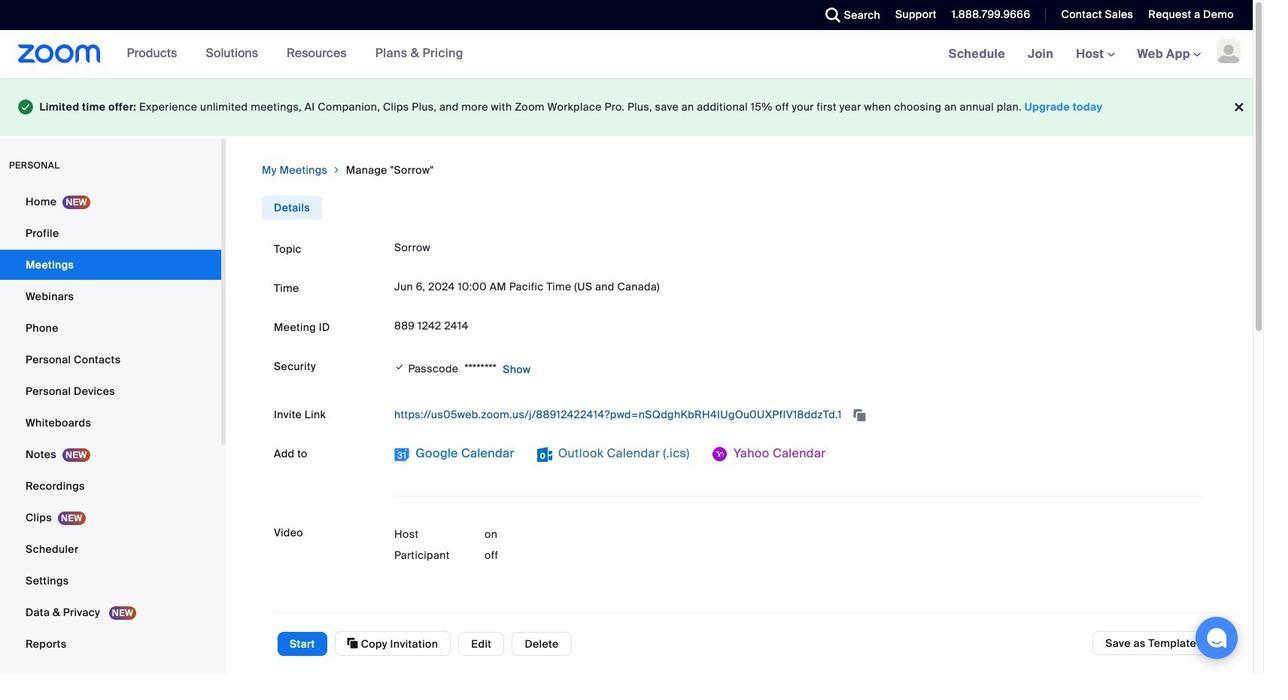 Task type: vqa. For each thing, say whether or not it's contained in the screenshot.
Checked image
yes



Task type: locate. For each thing, give the bounding box(es) containing it.
application
[[394, 402, 1205, 426]]

personal menu menu
[[0, 186, 221, 661]]

copy image
[[347, 637, 358, 650]]

banner
[[0, 30, 1253, 79]]

profile picture image
[[1217, 39, 1241, 63]]

tab
[[262, 195, 322, 219]]

footer
[[0, 78, 1253, 136]]

manage sorrow navigation
[[262, 162, 1217, 177]]

zoom logo image
[[18, 44, 101, 63]]

add to outlook calendar (.ics) image
[[537, 447, 552, 462]]

manage my meeting tab control tab list
[[262, 195, 322, 219]]

right image
[[332, 162, 342, 177]]

add to yahoo calendar image
[[713, 447, 728, 462]]



Task type: describe. For each thing, give the bounding box(es) containing it.
open chat image
[[1207, 628, 1228, 649]]

add to google calendar image
[[394, 447, 409, 462]]

meetings navigation
[[938, 30, 1253, 79]]

checked image
[[394, 360, 405, 375]]

type image
[[18, 96, 33, 118]]

product information navigation
[[101, 30, 475, 78]]



